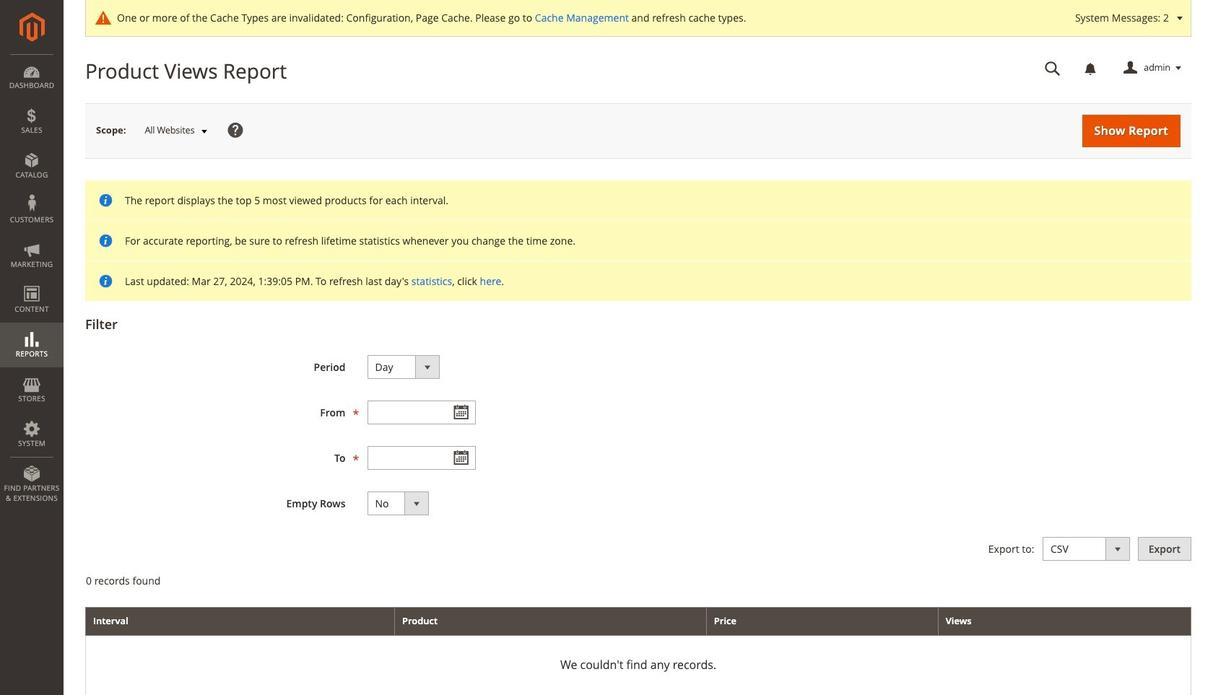 Task type: describe. For each thing, give the bounding box(es) containing it.
magento admin panel image
[[19, 12, 44, 42]]



Task type: locate. For each thing, give the bounding box(es) containing it.
menu bar
[[0, 54, 64, 511]]

None text field
[[1035, 56, 1071, 81], [367, 401, 476, 425], [367, 446, 476, 470], [1035, 56, 1071, 81], [367, 401, 476, 425], [367, 446, 476, 470]]



